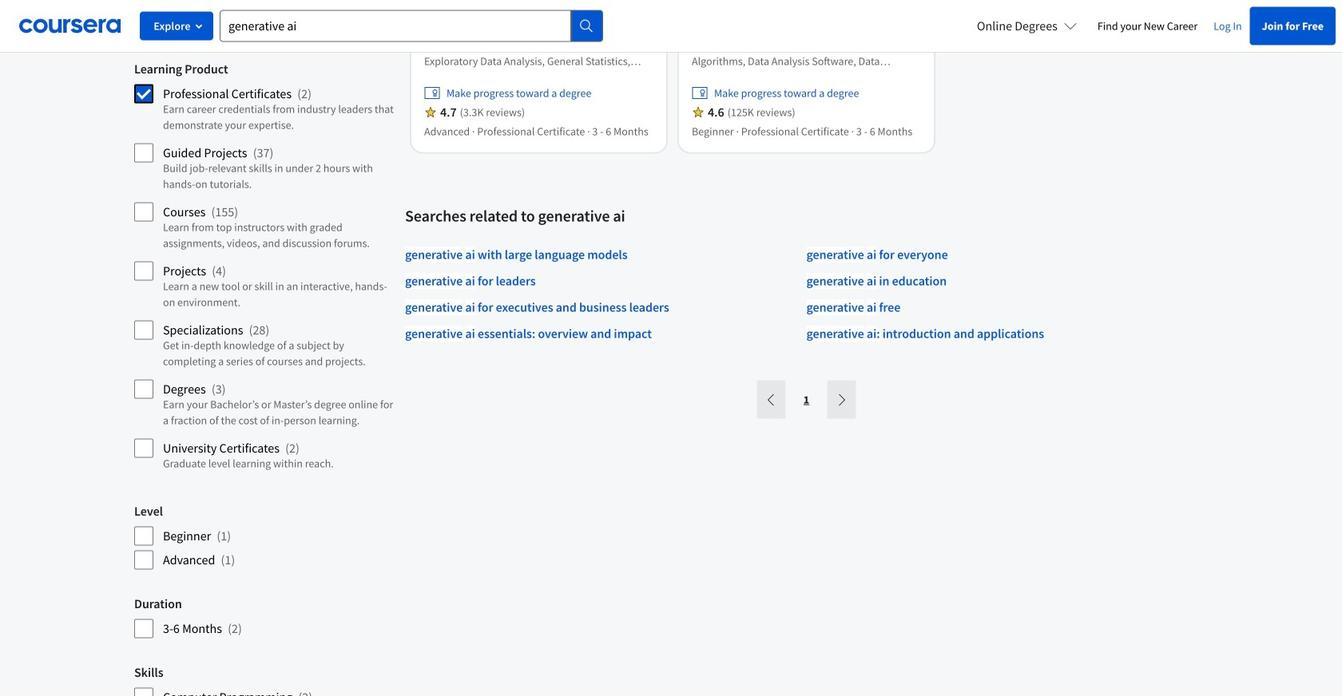 Task type: locate. For each thing, give the bounding box(es) containing it.
3 group from the top
[[134, 596, 396, 639]]

4 group from the top
[[134, 665, 396, 697]]

What do you want to learn? text field
[[220, 10, 571, 42]]

2 group from the top
[[134, 504, 396, 571]]

group
[[134, 61, 396, 478], [134, 504, 396, 571], [134, 596, 396, 639], [134, 665, 396, 697]]

coursera image
[[19, 13, 121, 39]]

previous page image
[[765, 394, 778, 407]]

None search field
[[220, 10, 603, 42]]



Task type: describe. For each thing, give the bounding box(es) containing it.
page navigation navigation
[[755, 381, 858, 419]]

(4.7 stars) element
[[440, 104, 457, 120]]

next page image
[[835, 394, 848, 407]]

1 group from the top
[[134, 61, 396, 478]]

(4.6 stars) element
[[708, 104, 724, 120]]



Task type: vqa. For each thing, say whether or not it's contained in the screenshot.
2nd group from the bottom
yes



